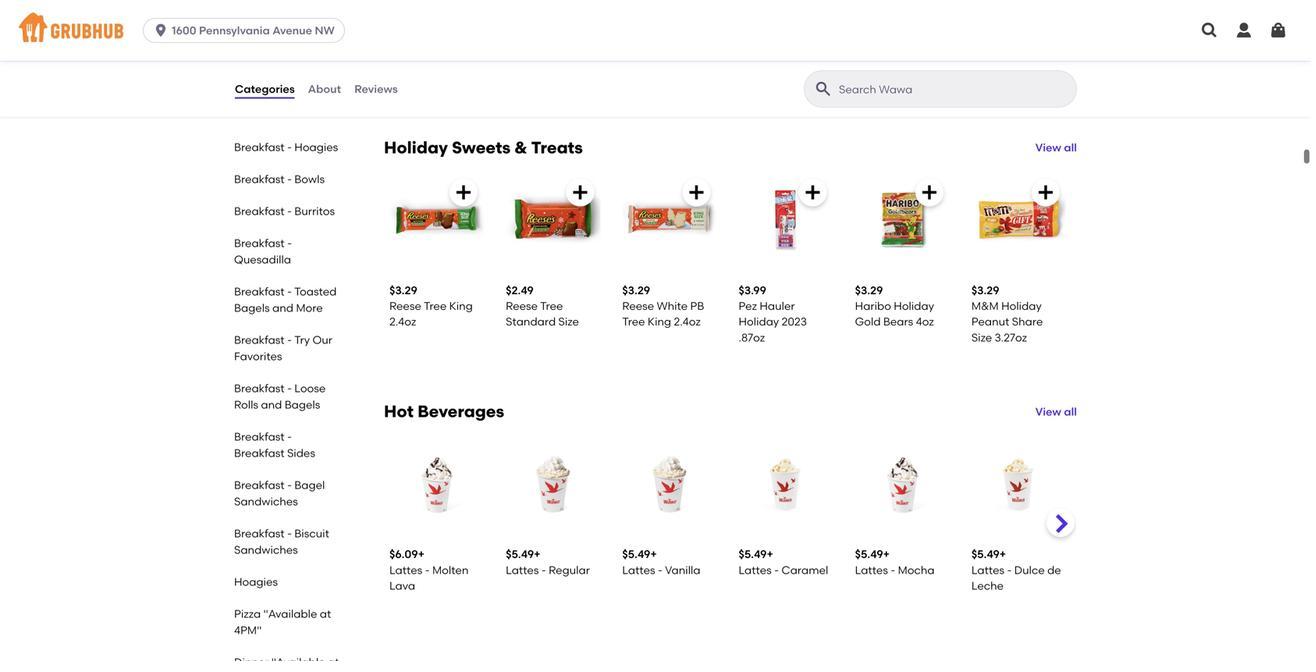 Task type: locate. For each thing, give the bounding box(es) containing it.
peppermint
[[390, 51, 452, 64], [506, 51, 568, 64], [622, 51, 685, 64], [855, 51, 918, 64], [972, 51, 1034, 64]]

0 vertical spatial sandwiches
[[234, 495, 298, 508]]

view
[[1036, 141, 1062, 154], [1036, 405, 1062, 418]]

0 vertical spatial size
[[559, 315, 579, 328]]

bagels inside breakfast - loose rolls and bagels
[[285, 398, 320, 411]]

cookies for milkshakes - peppermint cookies & cream
[[506, 67, 549, 80]]

6 breakfast from the top
[[234, 333, 285, 347]]

lattes left regular
[[506, 563, 539, 577]]

sides
[[287, 447, 315, 460]]

and for more
[[272, 301, 293, 315]]

1 vertical spatial sandwiches
[[234, 543, 298, 557]]

5 + from the left
[[883, 548, 890, 561]]

haribo
[[855, 299, 891, 313]]

- inside milkshakes - peppermint cookies & cream
[[565, 35, 570, 48]]

+ for caramel
[[767, 548, 774, 561]]

tree for standard
[[540, 299, 563, 313]]

2 milkshakes from the left
[[506, 35, 563, 48]]

0 vertical spatial hoagies
[[295, 141, 338, 154]]

holiday left sweets
[[384, 138, 448, 158]]

+ down lattes - vanilla image
[[650, 548, 657, 561]]

bark
[[454, 51, 478, 64], [687, 51, 711, 64]]

lattes inside $5.49 + lattes - mocha
[[855, 563, 888, 577]]

$5.49 inside $5.49 + lattes - caramel
[[739, 548, 767, 561]]

lattes inside $5.49 + lattes - vanilla
[[622, 563, 655, 577]]

$3.29 inside $3.29 haribo holiday gold bears 4oz
[[855, 284, 883, 297]]

lattes for lattes - molten lava
[[390, 563, 423, 577]]

- inside $5.49 + lattes - mocha
[[891, 563, 896, 577]]

0 horizontal spatial mocha
[[898, 563, 935, 577]]

4 peppermint from the left
[[855, 51, 918, 64]]

2 lattes from the left
[[506, 563, 539, 577]]

2 cream from the left
[[911, 67, 948, 80]]

2 view all button from the top
[[1036, 404, 1077, 420]]

-
[[449, 35, 454, 48], [565, 35, 570, 48], [681, 35, 685, 48], [797, 35, 802, 48], [914, 35, 918, 48], [1030, 35, 1035, 48], [287, 141, 292, 154], [287, 173, 292, 186], [287, 205, 292, 218], [287, 237, 292, 250], [287, 285, 292, 298], [287, 333, 292, 347], [287, 382, 292, 395], [287, 430, 292, 443], [287, 479, 292, 492], [287, 527, 292, 540], [425, 563, 430, 577], [542, 563, 546, 577], [658, 563, 663, 577], [774, 563, 779, 577], [891, 563, 896, 577], [1007, 563, 1012, 577]]

- for smoothies - peppermint cookies & cream
[[914, 35, 918, 48]]

size right standard
[[559, 315, 579, 328]]

4 + from the left
[[767, 548, 774, 561]]

- inside tab
[[287, 141, 292, 154]]

hot
[[384, 402, 414, 422]]

svg image for $3.29 m&m holiday peanut share size 3.27oz
[[1037, 183, 1055, 202]]

and left more
[[272, 301, 293, 315]]

1 horizontal spatial 2.4oz
[[674, 315, 701, 328]]

- for breakfast - breakfast sides
[[287, 430, 292, 443]]

sweets
[[452, 138, 511, 158]]

breakfast up breakfast - burritos
[[234, 173, 285, 186]]

1 horizontal spatial bark
[[687, 51, 711, 64]]

smoothies inside smoothies - peppermint mocha cream smoothie
[[972, 35, 1027, 48]]

8 breakfast from the top
[[234, 430, 285, 443]]

cookies inside smoothies - peppermint cookies & cream
[[855, 67, 898, 80]]

$3.29 inside $3.29 reese white pb tree king 2.4oz
[[622, 284, 650, 297]]

0 vertical spatial all
[[1064, 141, 1077, 154]]

white
[[657, 299, 688, 313]]

and inside breakfast - toasted bagels and more
[[272, 301, 293, 315]]

frosted
[[739, 51, 778, 64]]

1 $3.29 from the left
[[390, 284, 417, 297]]

$5.49 for $5.49 + lattes - mocha
[[855, 548, 883, 561]]

smoothies inside smoothies - peppermint cookies & cream
[[855, 35, 911, 48]]

smoothies for smoothies - frosted sugar cookie
[[739, 35, 795, 48]]

lattes up leche on the bottom right of page
[[972, 563, 1005, 577]]

peppermint for milkshakes - peppermint cookies & cream
[[506, 51, 568, 64]]

bark inside 'smoothies - peppermint bark'
[[687, 51, 711, 64]]

breakfast down "quesadilla"
[[234, 285, 285, 298]]

cream up smoothie
[[1011, 67, 1048, 80]]

peppermint inside milkshakes - peppermint cookies & cream
[[506, 51, 568, 64]]

$5.49 inside $5.49 + lattes - regular
[[506, 548, 534, 561]]

leche
[[972, 579, 1004, 593]]

0 vertical spatial view all button
[[1036, 140, 1077, 156]]

- inside breakfast - bagel sandwiches
[[287, 479, 292, 492]]

1 horizontal spatial bagels
[[285, 398, 320, 411]]

2 horizontal spatial tree
[[622, 315, 645, 328]]

bark inside "milkshakes - peppermint bark"
[[454, 51, 478, 64]]

& inside smoothies - peppermint cookies & cream
[[900, 67, 909, 80]]

quesadilla
[[234, 253, 291, 266]]

+ for dulce
[[1000, 548, 1006, 561]]

lattes for lattes - dulce de leche
[[972, 563, 1005, 577]]

3 breakfast from the top
[[234, 205, 285, 218]]

size down peanut on the top
[[972, 331, 992, 344]]

3 + from the left
[[650, 548, 657, 561]]

1 vertical spatial and
[[261, 398, 282, 411]]

- inside breakfast - quesadilla
[[287, 237, 292, 250]]

holiday up share
[[1002, 299, 1042, 313]]

try
[[294, 333, 310, 347]]

tree inside $3.29 reese tree king 2.4oz
[[424, 299, 447, 313]]

+ inside $5.49 + lattes - regular
[[534, 548, 541, 561]]

2 bark from the left
[[687, 51, 711, 64]]

1 horizontal spatial cream
[[911, 67, 948, 80]]

+ inside $5.49 + lattes - dulce de leche
[[1000, 548, 1006, 561]]

+ inside $6.09 + lattes - molten lava
[[418, 548, 425, 561]]

$5.49
[[506, 548, 534, 561], [622, 548, 650, 561], [739, 548, 767, 561], [855, 548, 883, 561], [972, 548, 1000, 561]]

$3.29 m&m holiday peanut share size 3.27oz
[[972, 284, 1043, 344]]

breakfast inside "breakfast - try our favorites"
[[234, 333, 285, 347]]

& up search wawa search box
[[900, 67, 909, 80]]

reese inside $2.49 reese tree standard size
[[506, 299, 538, 313]]

$6.09 + lattes - molten lava
[[390, 548, 469, 593]]

milkshakes - peppermint cookies & cream
[[506, 35, 599, 80]]

reese
[[390, 299, 421, 313], [506, 299, 538, 313], [622, 299, 654, 313]]

cream inside smoothies - peppermint cookies & cream
[[911, 67, 948, 80]]

breakfast up rolls
[[234, 382, 285, 395]]

size
[[559, 315, 579, 328], [972, 331, 992, 344]]

1 $5.49 from the left
[[506, 548, 534, 561]]

11 breakfast from the top
[[234, 527, 285, 540]]

breakfast - biscuit sandwiches
[[234, 527, 329, 557]]

cream up treats on the left top of page
[[562, 67, 599, 80]]

gold
[[855, 315, 881, 328]]

view for hot beverages
[[1036, 405, 1062, 418]]

cookies inside milkshakes - peppermint cookies & cream
[[506, 67, 549, 80]]

1 vertical spatial hoagies
[[234, 575, 278, 589]]

holiday up 4oz
[[894, 299, 934, 313]]

0 horizontal spatial king
[[449, 299, 473, 313]]

lattes inside $5.49 + lattes - dulce de leche
[[972, 563, 1005, 577]]

3 peppermint from the left
[[622, 51, 685, 64]]

and
[[272, 301, 293, 315], [261, 398, 282, 411]]

cookie
[[739, 67, 776, 80]]

+ inside $5.49 + lattes - caramel
[[767, 548, 774, 561]]

0 horizontal spatial bagels
[[234, 301, 270, 315]]

$3.29 for $3.29 m&m holiday peanut share size 3.27oz
[[972, 284, 1000, 297]]

4pm"
[[234, 624, 262, 637]]

sandwiches
[[234, 495, 298, 508], [234, 543, 298, 557]]

+ down lattes - regular 'image' on the bottom of the page
[[534, 548, 541, 561]]

and for bagels
[[261, 398, 282, 411]]

3 reese from the left
[[622, 299, 654, 313]]

2 horizontal spatial cream
[[1011, 67, 1048, 80]]

lattes left vanilla
[[622, 563, 655, 577]]

tree for king
[[424, 299, 447, 313]]

$6.09
[[390, 548, 418, 561]]

4 $5.49 from the left
[[855, 548, 883, 561]]

$5.49 for $5.49 + lattes - vanilla
[[622, 548, 650, 561]]

- inside $5.49 + lattes - regular
[[542, 563, 546, 577]]

1 horizontal spatial hoagies
[[295, 141, 338, 154]]

1 lattes from the left
[[390, 563, 423, 577]]

reese inside $3.29 reese tree king 2.4oz
[[390, 299, 421, 313]]

holiday sweets & treats
[[384, 138, 583, 158]]

breakfast for breakfast - try our favorites
[[234, 333, 285, 347]]

milkshakes inside milkshakes - peppermint cookies & cream
[[506, 35, 563, 48]]

2 reese from the left
[[506, 299, 538, 313]]

1 horizontal spatial size
[[972, 331, 992, 344]]

reviews button
[[354, 61, 399, 117]]

1 cream from the left
[[562, 67, 599, 80]]

2 horizontal spatial reese
[[622, 299, 654, 313]]

0 vertical spatial king
[[449, 299, 473, 313]]

breakfast for breakfast - toasted bagels and more
[[234, 285, 285, 298]]

4 breakfast from the top
[[234, 237, 285, 250]]

4oz
[[916, 315, 934, 328]]

+ inside $5.49 + lattes - vanilla
[[650, 548, 657, 561]]

1 cookies from the left
[[506, 67, 549, 80]]

and right rolls
[[261, 398, 282, 411]]

3 $5.49 from the left
[[739, 548, 767, 561]]

2 $5.49 from the left
[[622, 548, 650, 561]]

0 vertical spatial view all
[[1036, 141, 1077, 154]]

5 lattes from the left
[[855, 563, 888, 577]]

1 vertical spatial view all button
[[1036, 404, 1077, 420]]

+ inside $5.49 + lattes - mocha
[[883, 548, 890, 561]]

bowls
[[295, 173, 325, 186]]

lattes for lattes - regular
[[506, 563, 539, 577]]

breakfast - loose rolls and bagels
[[234, 382, 326, 411]]

0 horizontal spatial hoagies
[[234, 575, 278, 589]]

hoagies up bowls
[[295, 141, 338, 154]]

sandwiches down biscuit
[[234, 543, 298, 557]]

- inside breakfast - toasted bagels and more
[[287, 285, 292, 298]]

breakfast down breakfast - bowls
[[234, 205, 285, 218]]

lattes down $6.09
[[390, 563, 423, 577]]

1 horizontal spatial mocha
[[972, 67, 1008, 80]]

- for smoothies - peppermint bark
[[681, 35, 685, 48]]

smoothies for smoothies - peppermint cookies & cream
[[855, 35, 911, 48]]

1 vertical spatial all
[[1064, 405, 1077, 418]]

svg image for $3.29 reese tree king 2.4oz
[[454, 183, 473, 202]]

milkshakes inside "milkshakes - peppermint bark"
[[390, 35, 446, 48]]

breakfast
[[234, 141, 285, 154], [234, 173, 285, 186], [234, 205, 285, 218], [234, 237, 285, 250], [234, 285, 285, 298], [234, 333, 285, 347], [234, 382, 285, 395], [234, 430, 285, 443], [234, 447, 285, 460], [234, 479, 285, 492], [234, 527, 285, 540]]

mocha inside smoothies - peppermint mocha cream smoothie
[[972, 67, 1008, 80]]

king inside $3.29 reese white pb tree king 2.4oz
[[648, 315, 671, 328]]

Search Wawa search field
[[838, 82, 1072, 97]]

lattes right caramel
[[855, 563, 888, 577]]

and inside breakfast - loose rolls and bagels
[[261, 398, 282, 411]]

$5.49 inside $5.49 + lattes - dulce de leche
[[972, 548, 1000, 561]]

lattes for lattes - caramel
[[739, 563, 772, 577]]

$5.49 for $5.49 + lattes - dulce de leche
[[972, 548, 1000, 561]]

rolls
[[234, 398, 258, 411]]

5 $5.49 from the left
[[972, 548, 1000, 561]]

reese tree standard size image
[[506, 172, 601, 267]]

1 view all button from the top
[[1036, 140, 1077, 156]]

5 breakfast from the top
[[234, 285, 285, 298]]

view all button for hot beverages
[[1036, 404, 1077, 420]]

4 smoothies from the left
[[972, 35, 1027, 48]]

2 $3.29 from the left
[[622, 284, 650, 297]]

king
[[449, 299, 473, 313], [648, 315, 671, 328]]

caret right icon image
[[337, 142, 347, 152]]

0 horizontal spatial 2.4oz
[[390, 315, 416, 328]]

svg image
[[1201, 21, 1219, 40], [1269, 21, 1288, 40], [454, 183, 473, 202], [687, 183, 706, 202], [1037, 183, 1055, 202]]

breakfast - hoagies
[[234, 141, 338, 154]]

2 + from the left
[[534, 548, 541, 561]]

2 horizontal spatial &
[[900, 67, 909, 80]]

0 horizontal spatial bark
[[454, 51, 478, 64]]

2 sandwiches from the top
[[234, 543, 298, 557]]

peppermint inside smoothies - peppermint cookies & cream
[[855, 51, 918, 64]]

reese for reese white pb tree king 2.4oz
[[622, 299, 654, 313]]

view up the m&m holiday peanut share size 3.27oz image
[[1036, 141, 1062, 154]]

mocha inside $5.49 + lattes - mocha
[[898, 563, 935, 577]]

mocha
[[972, 67, 1008, 80], [898, 563, 935, 577]]

$5.49 inside $5.49 + lattes - vanilla
[[622, 548, 650, 561]]

- for breakfast - hoagies
[[287, 141, 292, 154]]

1 view all from the top
[[1036, 141, 1077, 154]]

sandwiches up breakfast - biscuit sandwiches
[[234, 495, 298, 508]]

1 vertical spatial king
[[648, 315, 671, 328]]

$3.29 inside $3.29 m&m holiday peanut share size 3.27oz
[[972, 284, 1000, 297]]

- inside $5.49 + lattes - dulce de leche
[[1007, 563, 1012, 577]]

1 milkshakes from the left
[[390, 35, 446, 48]]

1 vertical spatial view
[[1036, 405, 1062, 418]]

bagels up favorites
[[234, 301, 270, 315]]

1 vertical spatial mocha
[[898, 563, 935, 577]]

$3.29 for $3.29 reese tree king 2.4oz
[[390, 284, 417, 297]]

4 lattes from the left
[[739, 563, 772, 577]]

view all for holiday sweets & treats
[[1036, 141, 1077, 154]]

$3.99 pez hauler holiday 2023 .87oz
[[739, 284, 807, 344]]

1600 pennsylvania avenue nw button
[[143, 18, 351, 43]]

2 view from the top
[[1036, 405, 1062, 418]]

0 horizontal spatial cookies
[[506, 67, 549, 80]]

1 bark from the left
[[454, 51, 478, 64]]

& left treats on the left top of page
[[515, 138, 528, 158]]

breakfast inside breakfast - loose rolls and bagels
[[234, 382, 285, 395]]

1 reese from the left
[[390, 299, 421, 313]]

3 lattes from the left
[[622, 563, 655, 577]]

1 horizontal spatial king
[[648, 315, 671, 328]]

1 2.4oz from the left
[[390, 315, 416, 328]]

+ for mocha
[[883, 548, 890, 561]]

$3.29 reese white pb tree king 2.4oz
[[622, 284, 704, 328]]

view up lattes - dulce de leche image
[[1036, 405, 1062, 418]]

view all button for holiday sweets & treats
[[1036, 140, 1077, 156]]

svg image
[[1235, 21, 1254, 40], [153, 23, 169, 38], [571, 183, 590, 202], [804, 183, 823, 202], [920, 183, 939, 202]]

+ down lattes - caramel image in the right bottom of the page
[[767, 548, 774, 561]]

peppermint inside smoothies - peppermint mocha cream smoothie
[[972, 51, 1034, 64]]

1 vertical spatial size
[[972, 331, 992, 344]]

smoothies
[[622, 35, 678, 48], [739, 35, 795, 48], [855, 35, 911, 48], [972, 35, 1027, 48]]

3 $3.29 from the left
[[855, 284, 883, 297]]

2 cookies from the left
[[855, 67, 898, 80]]

- inside "milkshakes - peppermint bark"
[[449, 35, 454, 48]]

peppermint inside "milkshakes - peppermint bark"
[[390, 51, 452, 64]]

& for smoothies
[[900, 67, 909, 80]]

0 horizontal spatial reese
[[390, 299, 421, 313]]

+ down lattes - molten lava image
[[418, 548, 425, 561]]

1 view from the top
[[1036, 141, 1062, 154]]

milkshakes - peppermint bark button
[[383, 0, 490, 88]]

+ for regular
[[534, 548, 541, 561]]

2 2.4oz from the left
[[674, 315, 701, 328]]

holiday up .87oz in the bottom of the page
[[739, 315, 779, 328]]

2 breakfast from the top
[[234, 173, 285, 186]]

breakfast inside breakfast - quesadilla
[[234, 237, 285, 250]]

3 cream from the left
[[1011, 67, 1048, 80]]

4 $3.29 from the left
[[972, 284, 1000, 297]]

2 smoothies from the left
[[739, 35, 795, 48]]

breakfast down breakfast - bagel sandwiches
[[234, 527, 285, 540]]

9 breakfast from the top
[[234, 447, 285, 460]]

- for smoothies - peppermint mocha cream smoothie
[[1030, 35, 1035, 48]]

svg image for $2.49 reese tree standard size
[[571, 183, 590, 202]]

smoothies - peppermint mocha cream smoothie button
[[965, 0, 1073, 96]]

- for breakfast - try our favorites
[[287, 333, 292, 347]]

milkshakes
[[390, 35, 446, 48], [506, 35, 563, 48]]

0 horizontal spatial size
[[559, 315, 579, 328]]

reviews
[[354, 82, 398, 96]]

$5.49 inside $5.49 + lattes - mocha
[[855, 548, 883, 561]]

0 vertical spatial mocha
[[972, 67, 1008, 80]]

lattes inside $5.49 + lattes - caramel
[[739, 563, 772, 577]]

10 breakfast from the top
[[234, 479, 285, 492]]

cream for smoothies - peppermint cookies & cream
[[911, 67, 948, 80]]

+ up leche on the bottom right of page
[[1000, 548, 1006, 561]]

- inside smoothies - peppermint mocha cream smoothie
[[1030, 35, 1035, 48]]

2 all from the top
[[1064, 405, 1077, 418]]

1 horizontal spatial cookies
[[855, 67, 898, 80]]

6 lattes from the left
[[972, 563, 1005, 577]]

breakfast down rolls
[[234, 430, 285, 443]]

breakfast for breakfast - bagel sandwiches
[[234, 479, 285, 492]]

1 smoothies from the left
[[622, 35, 678, 48]]

hauler
[[760, 299, 795, 313]]

breakfast up breakfast - bowls
[[234, 141, 285, 154]]

cream for milkshakes - peppermint cookies & cream
[[562, 67, 599, 80]]

view all button
[[1036, 140, 1077, 156], [1036, 404, 1077, 420]]

+ down lattes - mocha image
[[883, 548, 890, 561]]

& inside milkshakes - peppermint cookies & cream
[[551, 67, 559, 80]]

holiday
[[384, 138, 448, 158], [894, 299, 934, 313], [1002, 299, 1042, 313], [739, 315, 779, 328]]

bears
[[884, 315, 914, 328]]

- for breakfast - quesadilla
[[287, 237, 292, 250]]

0 horizontal spatial cream
[[562, 67, 599, 80]]

$3.99
[[739, 284, 767, 297]]

breakfast inside breakfast - toasted bagels and more
[[234, 285, 285, 298]]

1 peppermint from the left
[[390, 51, 452, 64]]

lava
[[390, 579, 415, 593]]

tree inside $2.49 reese tree standard size
[[540, 299, 563, 313]]

- inside 'smoothies - peppermint bark'
[[681, 35, 685, 48]]

hoagies up pizza
[[234, 575, 278, 589]]

reese inside $3.29 reese white pb tree king 2.4oz
[[622, 299, 654, 313]]

1 vertical spatial bagels
[[285, 398, 320, 411]]

1 horizontal spatial tree
[[540, 299, 563, 313]]

6 + from the left
[[1000, 548, 1006, 561]]

1 sandwiches from the top
[[234, 495, 298, 508]]

lattes - dulce de leche image
[[972, 436, 1066, 531]]

sandwiches inside breakfast - bagel sandwiches
[[234, 495, 298, 508]]

breakfast down breakfast - breakfast sides
[[234, 479, 285, 492]]

2 peppermint from the left
[[506, 51, 568, 64]]

smoothies inside smoothies - frosted sugar cookie
[[739, 35, 795, 48]]

$3.29 inside $3.29 reese tree king 2.4oz
[[390, 284, 417, 297]]

bagels down loose
[[285, 398, 320, 411]]

& for milkshakes
[[551, 67, 559, 80]]

milkshakes for milkshakes - peppermint cookies & cream
[[506, 35, 563, 48]]

breakfast up "quesadilla"
[[234, 237, 285, 250]]

cream
[[562, 67, 599, 80], [911, 67, 948, 80], [1011, 67, 1048, 80]]

smoothies - frosted sugar cookie
[[739, 35, 813, 80]]

- inside breakfast - biscuit sandwiches
[[287, 527, 292, 540]]

about
[[308, 82, 341, 96]]

smoothies inside 'smoothies - peppermint bark'
[[622, 35, 678, 48]]

$5.49 + lattes - caramel
[[739, 548, 829, 577]]

0 vertical spatial view
[[1036, 141, 1062, 154]]

2.4oz
[[390, 315, 416, 328], [674, 315, 701, 328]]

- inside $5.49 + lattes - caramel
[[774, 563, 779, 577]]

5 peppermint from the left
[[972, 51, 1034, 64]]

sandwiches inside breakfast - biscuit sandwiches
[[234, 543, 298, 557]]

bagels
[[234, 301, 270, 315], [285, 398, 320, 411]]

1 + from the left
[[418, 548, 425, 561]]

1 breakfast from the top
[[234, 141, 285, 154]]

- inside breakfast - loose rolls and bagels
[[287, 382, 292, 395]]

1 horizontal spatial reese
[[506, 299, 538, 313]]

- for breakfast - bowls
[[287, 173, 292, 186]]

1600
[[172, 24, 196, 37]]

lattes left caramel
[[739, 563, 772, 577]]

- inside "breakfast - try our favorites"
[[287, 333, 292, 347]]

breakfast up favorites
[[234, 333, 285, 347]]

+
[[418, 548, 425, 561], [534, 548, 541, 561], [650, 548, 657, 561], [767, 548, 774, 561], [883, 548, 890, 561], [1000, 548, 1006, 561]]

3 smoothies from the left
[[855, 35, 911, 48]]

1 horizontal spatial &
[[551, 67, 559, 80]]

milkshakes - peppermint bark
[[390, 35, 478, 64]]

- inside breakfast - breakfast sides
[[287, 430, 292, 443]]

cream up search wawa search box
[[911, 67, 948, 80]]

- inside smoothies - frosted sugar cookie
[[797, 35, 802, 48]]

smoothie
[[972, 83, 1022, 96]]

cream inside milkshakes - peppermint cookies & cream
[[562, 67, 599, 80]]

lattes inside $5.49 + lattes - regular
[[506, 563, 539, 577]]

+ for vanilla
[[650, 548, 657, 561]]

hoagies
[[295, 141, 338, 154], [234, 575, 278, 589]]

- inside smoothies - peppermint cookies & cream
[[914, 35, 918, 48]]

1 horizontal spatial milkshakes
[[506, 35, 563, 48]]

favorites
[[234, 350, 282, 363]]

0 horizontal spatial milkshakes
[[390, 35, 446, 48]]

breakfast inside breakfast - biscuit sandwiches
[[234, 527, 285, 540]]

breakfast inside tab
[[234, 141, 285, 154]]

king inside $3.29 reese tree king 2.4oz
[[449, 299, 473, 313]]

0 vertical spatial and
[[272, 301, 293, 315]]

lattes inside $6.09 + lattes - molten lava
[[390, 563, 423, 577]]

& up treats on the left top of page
[[551, 67, 559, 80]]

0 vertical spatial bagels
[[234, 301, 270, 315]]

1 vertical spatial view all
[[1036, 405, 1077, 418]]

0 horizontal spatial &
[[515, 138, 528, 158]]

1 all from the top
[[1064, 141, 1077, 154]]

0 horizontal spatial tree
[[424, 299, 447, 313]]

2.4oz inside $3.29 reese tree king 2.4oz
[[390, 315, 416, 328]]

- inside $6.09 + lattes - molten lava
[[425, 563, 430, 577]]

7 breakfast from the top
[[234, 382, 285, 395]]

breakfast left the sides
[[234, 447, 285, 460]]

$2.49 reese tree standard size
[[506, 284, 579, 328]]

loose
[[295, 382, 326, 395]]

cookies
[[506, 67, 549, 80], [855, 67, 898, 80]]

.87oz
[[739, 331, 765, 344]]

breakfast inside breakfast - bagel sandwiches
[[234, 479, 285, 492]]

lattes - mocha image
[[855, 436, 950, 531]]

peppermint inside 'smoothies - peppermint bark'
[[622, 51, 685, 64]]

2 view all from the top
[[1036, 405, 1077, 418]]

- for milkshakes - peppermint cookies & cream
[[565, 35, 570, 48]]



Task type: describe. For each thing, give the bounding box(es) containing it.
toasted
[[294, 285, 337, 298]]

pez
[[739, 299, 757, 313]]

bagels inside breakfast - toasted bagels and more
[[234, 301, 270, 315]]

- for breakfast - toasted bagels and more
[[287, 285, 292, 298]]

- for breakfast - burritos
[[287, 205, 292, 218]]

hoagies inside tab
[[295, 141, 338, 154]]

2023
[[782, 315, 807, 328]]

pizza "available at 4pm"
[[234, 607, 331, 637]]

1600 pennsylvania avenue nw
[[172, 24, 335, 37]]

tree inside $3.29 reese white pb tree king 2.4oz
[[622, 315, 645, 328]]

bark for milkshakes - peppermint bark
[[454, 51, 478, 64]]

$3.29 for $3.29 reese white pb tree king 2.4oz
[[622, 284, 650, 297]]

smoothies for smoothies - peppermint mocha cream smoothie
[[972, 35, 1027, 48]]

avenue
[[273, 24, 312, 37]]

hot beverages
[[384, 402, 504, 422]]

molten
[[432, 563, 469, 577]]

breakfast for breakfast - burritos
[[234, 205, 285, 218]]

vanilla
[[665, 563, 701, 577]]

$2.49
[[506, 284, 534, 297]]

breakfast for breakfast - biscuit sandwiches
[[234, 527, 285, 540]]

reese for reese tree standard size
[[506, 299, 538, 313]]

- for breakfast - loose rolls and bagels
[[287, 382, 292, 395]]

sandwiches for biscuit
[[234, 543, 298, 557]]

caramel
[[782, 563, 829, 577]]

magnifying glass icon image
[[814, 80, 833, 98]]

size inside $3.29 m&m holiday peanut share size 3.27oz
[[972, 331, 992, 344]]

breakfast for breakfast - breakfast sides
[[234, 430, 285, 443]]

standard
[[506, 315, 556, 328]]

pez hauler holiday 2023 .87oz image
[[739, 172, 833, 267]]

breakfast for breakfast - bowls
[[234, 173, 285, 186]]

breakfast - quesadilla
[[234, 237, 292, 266]]

reese tree king 2.4oz image
[[390, 172, 484, 267]]

beverages
[[418, 402, 504, 422]]

our
[[313, 333, 333, 347]]

3.27oz
[[995, 331, 1027, 344]]

smoothies - peppermint cookies & cream
[[855, 35, 948, 80]]

smoothies - peppermint bark button
[[616, 0, 723, 88]]

categories
[[235, 82, 295, 96]]

breakfast - toasted bagels and more
[[234, 285, 337, 315]]

bagel
[[295, 479, 325, 492]]

breakfast - try our favorites
[[234, 333, 333, 363]]

view all for hot beverages
[[1036, 405, 1077, 418]]

svg image for $3.29 haribo holiday gold bears 4oz
[[920, 183, 939, 202]]

$5.49 + lattes - dulce de leche
[[972, 548, 1061, 593]]

treats
[[531, 138, 583, 158]]

breakfast for breakfast - hoagies
[[234, 141, 285, 154]]

all for hot beverages
[[1064, 405, 1077, 418]]

m&m holiday peanut share size 3.27oz image
[[972, 172, 1066, 267]]

$5.49 + lattes - regular
[[506, 548, 590, 577]]

"available
[[263, 607, 317, 621]]

milkshakes - peppermint cookies & cream button
[[500, 0, 607, 88]]

biscuit
[[295, 527, 329, 540]]

$5.49 for $5.49 + lattes - caramel
[[739, 548, 767, 561]]

breakfast for breakfast - quesadilla
[[234, 237, 285, 250]]

cream inside smoothies - peppermint mocha cream smoothie
[[1011, 67, 1048, 80]]

more
[[296, 301, 323, 315]]

holiday inside $3.29 haribo holiday gold bears 4oz
[[894, 299, 934, 313]]

peppermint for smoothies - peppermint mocha cream smoothie
[[972, 51, 1034, 64]]

- for breakfast - bagel sandwiches
[[287, 479, 292, 492]]

peanut
[[972, 315, 1010, 328]]

- for smoothies - frosted sugar cookie
[[797, 35, 802, 48]]

svg image inside 1600 pennsylvania avenue nw button
[[153, 23, 169, 38]]

smoothies - peppermint bark
[[622, 35, 711, 64]]

regular
[[549, 563, 590, 577]]

main navigation navigation
[[0, 0, 1311, 61]]

de
[[1048, 563, 1061, 577]]

svg image for $3.99 pez hauler holiday 2023 .87oz
[[804, 183, 823, 202]]

pb
[[690, 299, 704, 313]]

view for holiday sweets & treats
[[1036, 141, 1062, 154]]

breakfast - hoagies tab
[[228, 136, 350, 158]]

$5.49 for $5.49 + lattes - regular
[[506, 548, 534, 561]]

2.4oz inside $3.29 reese white pb tree king 2.4oz
[[674, 315, 701, 328]]

categories button
[[234, 61, 296, 117]]

- inside $5.49 + lattes - vanilla
[[658, 563, 663, 577]]

m&m
[[972, 299, 999, 313]]

reese for reese tree king 2.4oz
[[390, 299, 421, 313]]

lattes - vanilla image
[[622, 436, 717, 531]]

burritos
[[295, 205, 335, 218]]

peppermint for smoothies - peppermint bark
[[622, 51, 685, 64]]

$3.29 reese tree king 2.4oz
[[390, 284, 473, 328]]

holiday inside $3.29 m&m holiday peanut share size 3.27oz
[[1002, 299, 1042, 313]]

breakfast - burritos
[[234, 205, 335, 218]]

cookies for smoothies - peppermint cookies & cream
[[855, 67, 898, 80]]

bark for smoothies - peppermint bark
[[687, 51, 711, 64]]

$5.49 + lattes - mocha
[[855, 548, 935, 577]]

about button
[[307, 61, 342, 117]]

at
[[320, 607, 331, 621]]

smoothies for smoothies - peppermint bark
[[622, 35, 678, 48]]

smoothies - peppermint cookies & cream button
[[849, 0, 956, 88]]

lattes - caramel image
[[739, 436, 833, 531]]

all for holiday sweets & treats
[[1064, 141, 1077, 154]]

svg image for $3.29 reese white pb tree king 2.4oz
[[687, 183, 706, 202]]

$3.29 for $3.29 haribo holiday gold bears 4oz
[[855, 284, 883, 297]]

dulce
[[1015, 563, 1045, 577]]

lattes for lattes - mocha
[[855, 563, 888, 577]]

holiday inside "$3.99 pez hauler holiday 2023 .87oz"
[[739, 315, 779, 328]]

lattes - regular image
[[506, 436, 601, 531]]

- for milkshakes - peppermint bark
[[449, 35, 454, 48]]

size inside $2.49 reese tree standard size
[[559, 315, 579, 328]]

lattes - molten lava image
[[390, 436, 484, 531]]

smoothies - frosted sugar cookie button
[[733, 0, 840, 88]]

share
[[1012, 315, 1043, 328]]

haribo holiday gold bears 4oz image
[[855, 172, 950, 267]]

breakfast - breakfast sides
[[234, 430, 315, 460]]

+ for molten
[[418, 548, 425, 561]]

smoothies - peppermint mocha cream smoothie
[[972, 35, 1048, 96]]

$3.29 haribo holiday gold bears 4oz
[[855, 284, 934, 328]]

pizza
[[234, 607, 261, 621]]

sandwiches for bagel
[[234, 495, 298, 508]]

breakfast - bagel sandwiches
[[234, 479, 325, 508]]

peppermint for milkshakes - peppermint bark
[[390, 51, 452, 64]]

$5.49 + lattes - vanilla
[[622, 548, 701, 577]]

reese white pb tree king 2.4oz image
[[622, 172, 717, 267]]

pennsylvania
[[199, 24, 270, 37]]

sugar
[[781, 51, 813, 64]]

nw
[[315, 24, 335, 37]]

milkshakes for milkshakes - peppermint bark
[[390, 35, 446, 48]]

breakfast for breakfast - loose rolls and bagels
[[234, 382, 285, 395]]

- for breakfast - biscuit sandwiches
[[287, 527, 292, 540]]

breakfast - bowls
[[234, 173, 325, 186]]

lattes for lattes - vanilla
[[622, 563, 655, 577]]

peppermint for smoothies - peppermint cookies & cream
[[855, 51, 918, 64]]



Task type: vqa. For each thing, say whether or not it's contained in the screenshot.
The Farm of Beverly Hills logo
no



